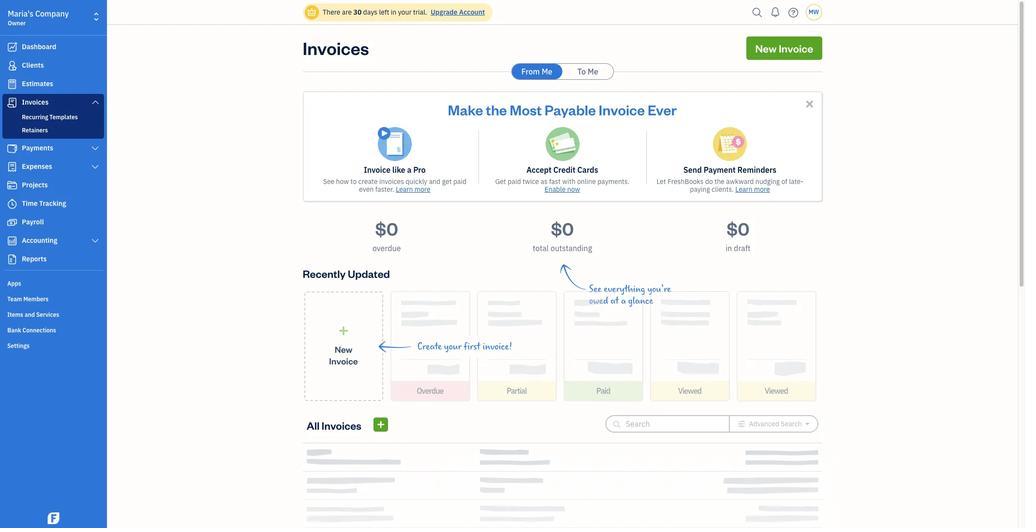 Task type: vqa. For each thing, say whether or not it's contained in the screenshot.
Retainers
yes



Task type: describe. For each thing, give the bounding box(es) containing it.
learn more for a
[[396, 185, 431, 194]]

get
[[442, 177, 452, 186]]

bank connections
[[7, 327, 56, 334]]

see for see everything you're owed at a glance
[[590, 284, 602, 295]]

notifications image
[[768, 2, 784, 22]]

now
[[568, 185, 581, 194]]

connections
[[23, 327, 56, 334]]

retainers link
[[4, 125, 102, 136]]

settings link
[[2, 338, 104, 353]]

retainers
[[22, 127, 48, 134]]

time tracking
[[22, 199, 66, 208]]

main element
[[0, 0, 131, 528]]

recurring templates link
[[4, 111, 102, 123]]

to
[[351, 177, 357, 186]]

let freshbooks do the awkward nudging of late- paying clients.
[[657, 177, 804, 194]]

more for send payment reminders
[[755, 185, 771, 194]]

dashboard link
[[2, 38, 104, 56]]

0 horizontal spatial overdue
[[373, 243, 401, 253]]

accept
[[527, 165, 552, 175]]

fast
[[550, 177, 561, 186]]

new invoice link for create your first invoice!
[[304, 292, 383, 401]]

learn for reminders
[[736, 185, 753, 194]]

recurring templates
[[22, 113, 78, 121]]

recurring
[[22, 113, 48, 121]]

1 horizontal spatial your
[[444, 341, 462, 352]]

online
[[577, 177, 596, 186]]

invoice up create
[[364, 165, 391, 175]]

maria's company owner
[[8, 9, 69, 27]]

and inside main element
[[25, 311, 35, 318]]

payment image
[[6, 144, 18, 153]]

learn more for reminders
[[736, 185, 771, 194]]

$0 for $0 in draft
[[727, 217, 750, 240]]

first
[[464, 341, 481, 352]]

0 horizontal spatial your
[[398, 8, 412, 17]]

tracking
[[39, 199, 66, 208]]

see everything you're owed at a glance
[[590, 284, 672, 307]]

faster.
[[376, 185, 395, 194]]

of
[[782, 177, 788, 186]]

$0 overdue
[[373, 217, 401, 253]]

chevron large down image for accounting
[[91, 237, 100, 245]]

in inside "$0 in draft"
[[726, 243, 733, 253]]

me for from me
[[542, 67, 553, 76]]

2 vertical spatial invoices
[[322, 418, 362, 432]]

invoice like a pro
[[364, 165, 426, 175]]

time
[[22, 199, 38, 208]]

from me link
[[512, 64, 563, 79]]

create your first invoice!
[[418, 341, 513, 352]]

expenses
[[22, 162, 52, 171]]

do
[[706, 177, 714, 186]]

1 vertical spatial overdue
[[417, 386, 444, 396]]

recently updated
[[303, 267, 390, 280]]

timer image
[[6, 199, 18, 209]]

from me
[[522, 67, 553, 76]]

templates
[[50, 113, 78, 121]]

apps
[[7, 280, 21, 287]]

time tracking link
[[2, 195, 104, 213]]

members
[[23, 295, 49, 303]]

invoice left 'ever'
[[599, 100, 645, 119]]

you're
[[648, 284, 672, 295]]

0 horizontal spatial a
[[407, 165, 412, 175]]

dashboard image
[[6, 42, 18, 52]]

mw
[[809, 8, 820, 16]]

crown image
[[307, 7, 317, 17]]

make the most payable invoice ever
[[448, 100, 677, 119]]

payments.
[[598, 177, 630, 186]]

from
[[522, 67, 540, 76]]

search image
[[750, 5, 766, 20]]

reminders
[[738, 165, 777, 175]]

send payment reminders
[[684, 165, 777, 175]]

new invoice link for invoices
[[747, 36, 823, 60]]

clients link
[[2, 57, 104, 74]]

are
[[342, 8, 352, 17]]

clients
[[22, 61, 44, 70]]

payment
[[704, 165, 736, 175]]

invoice down plus icon
[[329, 355, 358, 366]]

payroll
[[22, 218, 44, 226]]

1 horizontal spatial new
[[756, 41, 777, 55]]

late-
[[790, 177, 804, 186]]

payments
[[22, 144, 53, 152]]

upgrade account link
[[429, 8, 485, 17]]

paid inside 'accept credit cards get paid twice as fast with online payments. enable now'
[[508, 177, 521, 186]]

there
[[323, 8, 341, 17]]

send
[[684, 165, 702, 175]]

recently
[[303, 267, 346, 280]]

like
[[393, 165, 406, 175]]

a inside see everything you're owed at a glance
[[622, 295, 626, 307]]

paying
[[690, 185, 711, 194]]

maria's
[[8, 9, 33, 18]]

add invoice image
[[377, 418, 386, 431]]

services
[[36, 311, 59, 318]]

invoices
[[380, 177, 404, 186]]

days
[[363, 8, 378, 17]]

see how to create invoices quickly and get paid even faster.
[[323, 177, 467, 194]]

as
[[541, 177, 548, 186]]

all invoices
[[307, 418, 362, 432]]

invoice image
[[6, 98, 18, 108]]

create
[[359, 177, 378, 186]]

awkward
[[727, 177, 754, 186]]

total
[[533, 243, 549, 253]]

me for to me
[[588, 67, 599, 76]]

0 horizontal spatial the
[[486, 100, 507, 119]]



Task type: locate. For each thing, give the bounding box(es) containing it.
viewed
[[679, 386, 702, 396], [765, 386, 789, 396]]

reports
[[22, 255, 47, 263]]

me
[[542, 67, 553, 76], [588, 67, 599, 76]]

to
[[578, 67, 586, 76]]

learn for a
[[396, 185, 413, 194]]

0 horizontal spatial new invoice
[[329, 343, 358, 366]]

Search text field
[[626, 416, 714, 432]]

credit
[[554, 165, 576, 175]]

invoices up recurring
[[22, 98, 49, 107]]

2 learn from the left
[[736, 185, 753, 194]]

0 vertical spatial invoices
[[303, 36, 369, 59]]

2 $0 from the left
[[551, 217, 574, 240]]

0 vertical spatial new
[[756, 41, 777, 55]]

1 horizontal spatial a
[[622, 295, 626, 307]]

0 horizontal spatial in
[[391, 8, 397, 17]]

new invoice down go to help image
[[756, 41, 814, 55]]

1 horizontal spatial learn more
[[736, 185, 771, 194]]

0 vertical spatial and
[[429, 177, 441, 186]]

ever
[[648, 100, 677, 119]]

invoice down go to help image
[[779, 41, 814, 55]]

invoices right all
[[322, 418, 362, 432]]

chevron large down image inside expenses link
[[91, 163, 100, 171]]

payments link
[[2, 140, 104, 157]]

0 horizontal spatial viewed
[[679, 386, 702, 396]]

1 vertical spatial and
[[25, 311, 35, 318]]

0 horizontal spatial and
[[25, 311, 35, 318]]

and
[[429, 177, 441, 186], [25, 311, 35, 318]]

0 horizontal spatial learn
[[396, 185, 413, 194]]

see for see how to create invoices quickly and get paid even faster.
[[323, 177, 335, 186]]

2 viewed from the left
[[765, 386, 789, 396]]

new down plus icon
[[335, 343, 353, 355]]

plus image
[[338, 326, 349, 336]]

accept credit cards image
[[546, 127, 580, 161]]

chevron large down image for invoices
[[91, 98, 100, 106]]

pro
[[414, 165, 426, 175]]

more for invoice like a pro
[[415, 185, 431, 194]]

see up owed
[[590, 284, 602, 295]]

see
[[323, 177, 335, 186], [590, 284, 602, 295]]

cards
[[578, 165, 599, 175]]

in right left
[[391, 8, 397, 17]]

a
[[407, 165, 412, 175], [622, 295, 626, 307]]

make
[[448, 100, 484, 119]]

chevron large down image up projects link
[[91, 163, 100, 171]]

0 vertical spatial in
[[391, 8, 397, 17]]

learn right faster.
[[396, 185, 413, 194]]

1 vertical spatial a
[[622, 295, 626, 307]]

new
[[756, 41, 777, 55], [335, 343, 353, 355]]

1 vertical spatial in
[[726, 243, 733, 253]]

learn
[[396, 185, 413, 194], [736, 185, 753, 194]]

learn more down 'reminders' at top
[[736, 185, 771, 194]]

0 horizontal spatial new invoice link
[[304, 292, 383, 401]]

estimates
[[22, 79, 53, 88]]

see left the 'how'
[[323, 177, 335, 186]]

go to help image
[[786, 5, 802, 20]]

1 vertical spatial new invoice link
[[304, 292, 383, 401]]

2 me from the left
[[588, 67, 599, 76]]

get
[[496, 177, 506, 186]]

everything
[[604, 284, 646, 295]]

new invoice down plus icon
[[329, 343, 358, 366]]

0 horizontal spatial new
[[335, 343, 353, 355]]

1 horizontal spatial me
[[588, 67, 599, 76]]

estimate image
[[6, 79, 18, 89]]

invoices link
[[2, 94, 104, 111]]

chevron large down image down payroll link
[[91, 237, 100, 245]]

expenses link
[[2, 158, 104, 176]]

a left the "pro"
[[407, 165, 412, 175]]

1 horizontal spatial $0
[[551, 217, 574, 240]]

create
[[418, 341, 442, 352]]

payroll link
[[2, 214, 104, 231]]

$0 in draft
[[726, 217, 751, 253]]

team members
[[7, 295, 49, 303]]

0 vertical spatial see
[[323, 177, 335, 186]]

invoice like a pro image
[[378, 127, 412, 161]]

items and services link
[[2, 307, 104, 322]]

1 $0 from the left
[[375, 217, 398, 240]]

$0 inside $0 total outstanding
[[551, 217, 574, 240]]

1 me from the left
[[542, 67, 553, 76]]

chevron large down image inside invoices link
[[91, 98, 100, 106]]

in
[[391, 8, 397, 17], [726, 243, 733, 253]]

at
[[611, 295, 619, 307]]

items and services
[[7, 311, 59, 318]]

left
[[379, 8, 390, 17]]

how
[[336, 177, 349, 186]]

estimates link
[[2, 75, 104, 93]]

0 vertical spatial your
[[398, 8, 412, 17]]

invoices inside main element
[[22, 98, 49, 107]]

more down the "pro"
[[415, 185, 431, 194]]

0 horizontal spatial me
[[542, 67, 553, 76]]

0 horizontal spatial paid
[[454, 177, 467, 186]]

0 vertical spatial new invoice
[[756, 41, 814, 55]]

0 horizontal spatial learn more
[[396, 185, 431, 194]]

2 more from the left
[[755, 185, 771, 194]]

chart image
[[6, 236, 18, 246]]

1 horizontal spatial new invoice
[[756, 41, 814, 55]]

dashboard
[[22, 42, 56, 51]]

1 vertical spatial new
[[335, 343, 353, 355]]

twice
[[523, 177, 539, 186]]

owner
[[8, 19, 26, 27]]

the right do
[[715, 177, 725, 186]]

and right "items"
[[25, 311, 35, 318]]

1 vertical spatial the
[[715, 177, 725, 186]]

1 vertical spatial your
[[444, 341, 462, 352]]

1 viewed from the left
[[679, 386, 702, 396]]

$0 up draft
[[727, 217, 750, 240]]

more
[[415, 185, 431, 194], [755, 185, 771, 194]]

the
[[486, 100, 507, 119], [715, 177, 725, 186]]

invoices
[[303, 36, 369, 59], [22, 98, 49, 107], [322, 418, 362, 432]]

company
[[35, 9, 69, 18]]

3 chevron large down image from the top
[[91, 163, 100, 171]]

overdue up updated
[[373, 243, 401, 253]]

2 chevron large down image from the top
[[91, 145, 100, 152]]

$0 down faster.
[[375, 217, 398, 240]]

your
[[398, 8, 412, 17], [444, 341, 462, 352]]

updated
[[348, 267, 390, 280]]

reports link
[[2, 251, 104, 268]]

nudging
[[756, 177, 780, 186]]

accounting link
[[2, 232, 104, 250]]

1 vertical spatial invoices
[[22, 98, 49, 107]]

a right at
[[622, 295, 626, 307]]

new inside new invoice
[[335, 343, 353, 355]]

invoice!
[[483, 341, 513, 352]]

new down search image
[[756, 41, 777, 55]]

learn right the clients.
[[736, 185, 753, 194]]

the inside let freshbooks do the awkward nudging of late- paying clients.
[[715, 177, 725, 186]]

the left "most"
[[486, 100, 507, 119]]

money image
[[6, 218, 18, 227]]

0 vertical spatial overdue
[[373, 243, 401, 253]]

mw button
[[806, 4, 823, 20]]

chevron large down image
[[91, 98, 100, 106], [91, 145, 100, 152], [91, 163, 100, 171], [91, 237, 100, 245]]

1 horizontal spatial overdue
[[417, 386, 444, 396]]

learn more
[[396, 185, 431, 194], [736, 185, 771, 194]]

report image
[[6, 255, 18, 264]]

$0 up outstanding
[[551, 217, 574, 240]]

1 horizontal spatial paid
[[508, 177, 521, 186]]

apps link
[[2, 276, 104, 291]]

chevron large down image for expenses
[[91, 163, 100, 171]]

1 horizontal spatial new invoice link
[[747, 36, 823, 60]]

freshbooks image
[[46, 512, 61, 524]]

send payment reminders image
[[714, 127, 748, 161]]

paid
[[454, 177, 467, 186], [508, 177, 521, 186], [597, 386, 611, 396]]

team members link
[[2, 292, 104, 306]]

client image
[[6, 61, 18, 71]]

to me
[[578, 67, 599, 76]]

accounting
[[22, 236, 57, 245]]

me right from
[[542, 67, 553, 76]]

to me link
[[563, 64, 614, 79]]

4 chevron large down image from the top
[[91, 237, 100, 245]]

accept credit cards get paid twice as fast with online payments. enable now
[[496, 165, 630, 194]]

chevron large down image inside "accounting" link
[[91, 237, 100, 245]]

1 chevron large down image from the top
[[91, 98, 100, 106]]

close image
[[805, 98, 816, 109]]

there are 30 days left in your trial. upgrade account
[[323, 8, 485, 17]]

and inside see how to create invoices quickly and get paid even faster.
[[429, 177, 441, 186]]

1 vertical spatial see
[[590, 284, 602, 295]]

1 learn more from the left
[[396, 185, 431, 194]]

chevron large down image for payments
[[91, 145, 100, 152]]

1 horizontal spatial the
[[715, 177, 725, 186]]

invoices down there
[[303, 36, 369, 59]]

see inside see how to create invoices quickly and get paid even faster.
[[323, 177, 335, 186]]

0 vertical spatial the
[[486, 100, 507, 119]]

paid inside see how to create invoices quickly and get paid even faster.
[[454, 177, 467, 186]]

3 $0 from the left
[[727, 217, 750, 240]]

learn more down the "pro"
[[396, 185, 431, 194]]

1 horizontal spatial more
[[755, 185, 771, 194]]

account
[[459, 8, 485, 17]]

see inside see everything you're owed at a glance
[[590, 284, 602, 295]]

and left get
[[429, 177, 441, 186]]

0 vertical spatial a
[[407, 165, 412, 175]]

1 horizontal spatial learn
[[736, 185, 753, 194]]

team
[[7, 295, 22, 303]]

partial
[[507, 386, 527, 396]]

1 learn from the left
[[396, 185, 413, 194]]

projects
[[22, 181, 48, 189]]

expense image
[[6, 162, 18, 172]]

in left draft
[[726, 243, 733, 253]]

$0 for $0 overdue
[[375, 217, 398, 240]]

1 horizontal spatial viewed
[[765, 386, 789, 396]]

$0 inside "$0 in draft"
[[727, 217, 750, 240]]

items
[[7, 311, 23, 318]]

quickly
[[406, 177, 428, 186]]

2 learn more from the left
[[736, 185, 771, 194]]

most
[[510, 100, 542, 119]]

1 horizontal spatial in
[[726, 243, 733, 253]]

1 horizontal spatial and
[[429, 177, 441, 186]]

all
[[307, 418, 320, 432]]

your left trial.
[[398, 8, 412, 17]]

clients.
[[712, 185, 734, 194]]

$0 total outstanding
[[533, 217, 593, 253]]

upgrade
[[431, 8, 458, 17]]

1 vertical spatial new invoice
[[329, 343, 358, 366]]

overdue down create
[[417, 386, 444, 396]]

trial.
[[413, 8, 427, 17]]

$0 inside $0 overdue
[[375, 217, 398, 240]]

1 horizontal spatial see
[[590, 284, 602, 295]]

0 vertical spatial new invoice link
[[747, 36, 823, 60]]

bank connections link
[[2, 323, 104, 337]]

project image
[[6, 181, 18, 190]]

0 horizontal spatial more
[[415, 185, 431, 194]]

chevron large down image up recurring templates link
[[91, 98, 100, 106]]

chevron large down image down retainers link
[[91, 145, 100, 152]]

1 more from the left
[[415, 185, 431, 194]]

2 horizontal spatial $0
[[727, 217, 750, 240]]

projects link
[[2, 177, 104, 194]]

overdue
[[373, 243, 401, 253], [417, 386, 444, 396]]

your left first
[[444, 341, 462, 352]]

0 horizontal spatial see
[[323, 177, 335, 186]]

2 horizontal spatial paid
[[597, 386, 611, 396]]

0 horizontal spatial $0
[[375, 217, 398, 240]]

30
[[354, 8, 362, 17]]

me right to
[[588, 67, 599, 76]]

more down 'reminders' at top
[[755, 185, 771, 194]]

settings
[[7, 342, 30, 349]]

freshbooks
[[668, 177, 704, 186]]

$0 for $0 total outstanding
[[551, 217, 574, 240]]



